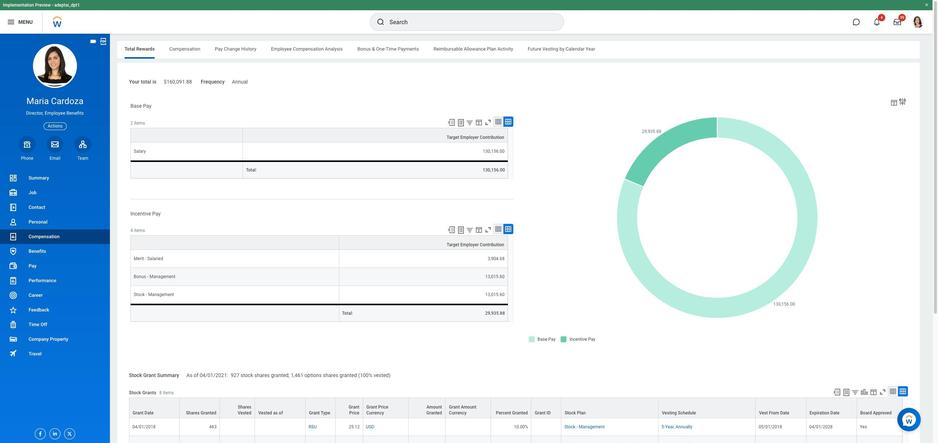 Task type: describe. For each thing, give the bounding box(es) containing it.
click to view/edit grid preferences image for expand table icon associated with the middle "toolbar"
[[475, 226, 483, 234]]

search image
[[377, 18, 385, 26]]

0 vertical spatial toolbar
[[444, 116, 514, 128]]

export to worksheets image for select to filter grid data icon associated with export to excel icon associated with the bottommost "toolbar"
[[843, 388, 851, 397]]

click to view/edit grid preferences image for expand table icon related to topmost "toolbar"
[[475, 118, 483, 126]]

view printable version (pdf) image
[[99, 37, 107, 45]]

2 vertical spatial toolbar
[[830, 386, 909, 398]]

personal image
[[9, 218, 18, 227]]

company property image
[[9, 335, 18, 344]]

tag image
[[89, 37, 98, 45]]

view worker - table image
[[891, 99, 899, 107]]

table image for bottommost expand table icon
[[890, 388, 897, 395]]

export to excel image for topmost "toolbar"
[[448, 118, 456, 126]]

configure and view chart data image
[[899, 97, 907, 106]]

1 horizontal spatial fullscreen image
[[879, 388, 887, 396]]

benefits image
[[9, 247, 18, 256]]

select to filter grid data image for export to excel icon associated with the bottommost "toolbar"
[[852, 389, 860, 396]]

linkedin image
[[50, 429, 58, 437]]

profile logan mcneil image
[[913, 16, 924, 29]]

export to excel image for the middle "toolbar"
[[448, 226, 456, 234]]

pay image
[[9, 262, 18, 271]]

mail image
[[51, 140, 59, 149]]

team maria cardoza element
[[74, 155, 91, 161]]

inbox large image
[[894, 18, 902, 26]]

export to worksheets image for the middle "toolbar" export to excel icon's select to filter grid data icon
[[457, 226, 466, 235]]

expand table image for topmost "toolbar"
[[505, 118, 512, 125]]

x image
[[65, 429, 73, 437]]



Task type: locate. For each thing, give the bounding box(es) containing it.
table image for expand table icon associated with the middle "toolbar"
[[495, 226, 502, 233]]

email maria cardoza element
[[47, 155, 63, 161]]

1 vertical spatial export to worksheets image
[[843, 388, 851, 397]]

export to worksheets image
[[457, 118, 466, 127]]

Search Workday  search field
[[390, 14, 549, 30]]

2 vertical spatial export to excel image
[[833, 388, 841, 396]]

notifications large image
[[874, 18, 881, 26]]

1 vertical spatial table image
[[890, 388, 897, 395]]

select to filter grid data image
[[466, 226, 474, 234], [852, 389, 860, 396]]

export to worksheets image
[[457, 226, 466, 235], [843, 388, 851, 397]]

1 vertical spatial click to view/edit grid preferences image
[[475, 226, 483, 234]]

0 vertical spatial fullscreen image
[[484, 118, 492, 126]]

2 vertical spatial click to view/edit grid preferences image
[[870, 388, 878, 396]]

table image
[[495, 118, 502, 125]]

0 horizontal spatial select to filter grid data image
[[466, 226, 474, 234]]

tab list
[[117, 41, 920, 59]]

click to view/edit grid preferences image
[[475, 118, 483, 126], [475, 226, 483, 234], [870, 388, 878, 396]]

compensation image
[[9, 232, 18, 241]]

export to excel image
[[448, 118, 456, 126], [448, 226, 456, 234], [833, 388, 841, 396]]

table image
[[495, 226, 502, 233], [890, 388, 897, 395]]

1 vertical spatial export to excel image
[[448, 226, 456, 234]]

list
[[0, 171, 110, 362]]

0 horizontal spatial fullscreen image
[[484, 118, 492, 126]]

fullscreen image
[[484, 226, 492, 234]]

0 vertical spatial export to worksheets image
[[457, 226, 466, 235]]

phone maria cardoza element
[[19, 155, 36, 161]]

row
[[131, 128, 508, 142], [131, 142, 508, 160], [131, 160, 508, 178], [131, 236, 508, 250], [131, 250, 508, 268], [131, 268, 508, 286], [131, 286, 508, 304], [131, 304, 508, 322], [129, 398, 903, 418], [129, 418, 903, 436], [129, 436, 903, 443]]

navigation pane region
[[0, 34, 110, 443]]

banner
[[0, 0, 933, 34]]

feedback image
[[9, 306, 18, 315]]

0 vertical spatial select to filter grid data image
[[466, 226, 474, 234]]

fullscreen image
[[484, 118, 492, 126], [879, 388, 887, 396]]

1 horizontal spatial export to worksheets image
[[843, 388, 851, 397]]

job image
[[9, 188, 18, 197]]

select to filter grid data image
[[466, 119, 474, 126]]

0 vertical spatial export to excel image
[[448, 118, 456, 126]]

0 horizontal spatial table image
[[495, 226, 502, 233]]

summary image
[[9, 174, 18, 183]]

career image
[[9, 291, 18, 300]]

cell
[[131, 160, 243, 178], [131, 304, 339, 322], [220, 418, 255, 436], [255, 418, 306, 436], [409, 418, 446, 436], [446, 418, 491, 436], [532, 418, 562, 436], [180, 436, 220, 443], [220, 436, 255, 443], [255, 436, 306, 443], [409, 436, 446, 443], [446, 436, 491, 443], [532, 436, 562, 443], [858, 436, 903, 443]]

1 vertical spatial select to filter grid data image
[[852, 389, 860, 396]]

export to excel image for the bottommost "toolbar"
[[833, 388, 841, 396]]

1 vertical spatial expand table image
[[505, 226, 512, 233]]

travel image
[[9, 349, 18, 358]]

view team image
[[78, 140, 87, 149]]

time off image
[[9, 320, 18, 329]]

close environment banner image
[[925, 3, 929, 7]]

select to filter grid data image for the middle "toolbar" export to excel icon
[[466, 226, 474, 234]]

1 vertical spatial fullscreen image
[[879, 388, 887, 396]]

performance image
[[9, 276, 18, 285]]

2 vertical spatial expand table image
[[900, 388, 907, 395]]

1 horizontal spatial table image
[[890, 388, 897, 395]]

0 vertical spatial expand table image
[[505, 118, 512, 125]]

expand table image for the middle "toolbar"
[[505, 226, 512, 233]]

contact image
[[9, 203, 18, 212]]

0 vertical spatial table image
[[495, 226, 502, 233]]

expand table image
[[505, 118, 512, 125], [505, 226, 512, 233], [900, 388, 907, 395]]

toolbar
[[444, 116, 514, 128], [444, 224, 514, 236], [830, 386, 909, 398]]

phone image
[[22, 140, 32, 149]]

justify image
[[7, 18, 15, 26]]

1 vertical spatial toolbar
[[444, 224, 514, 236]]

1 horizontal spatial select to filter grid data image
[[852, 389, 860, 396]]

0 vertical spatial click to view/edit grid preferences image
[[475, 118, 483, 126]]

0 horizontal spatial export to worksheets image
[[457, 226, 466, 235]]

facebook image
[[35, 429, 43, 437]]



Task type: vqa. For each thing, say whether or not it's contained in the screenshot.
Export to Worksheets icon Export to Excel image
yes



